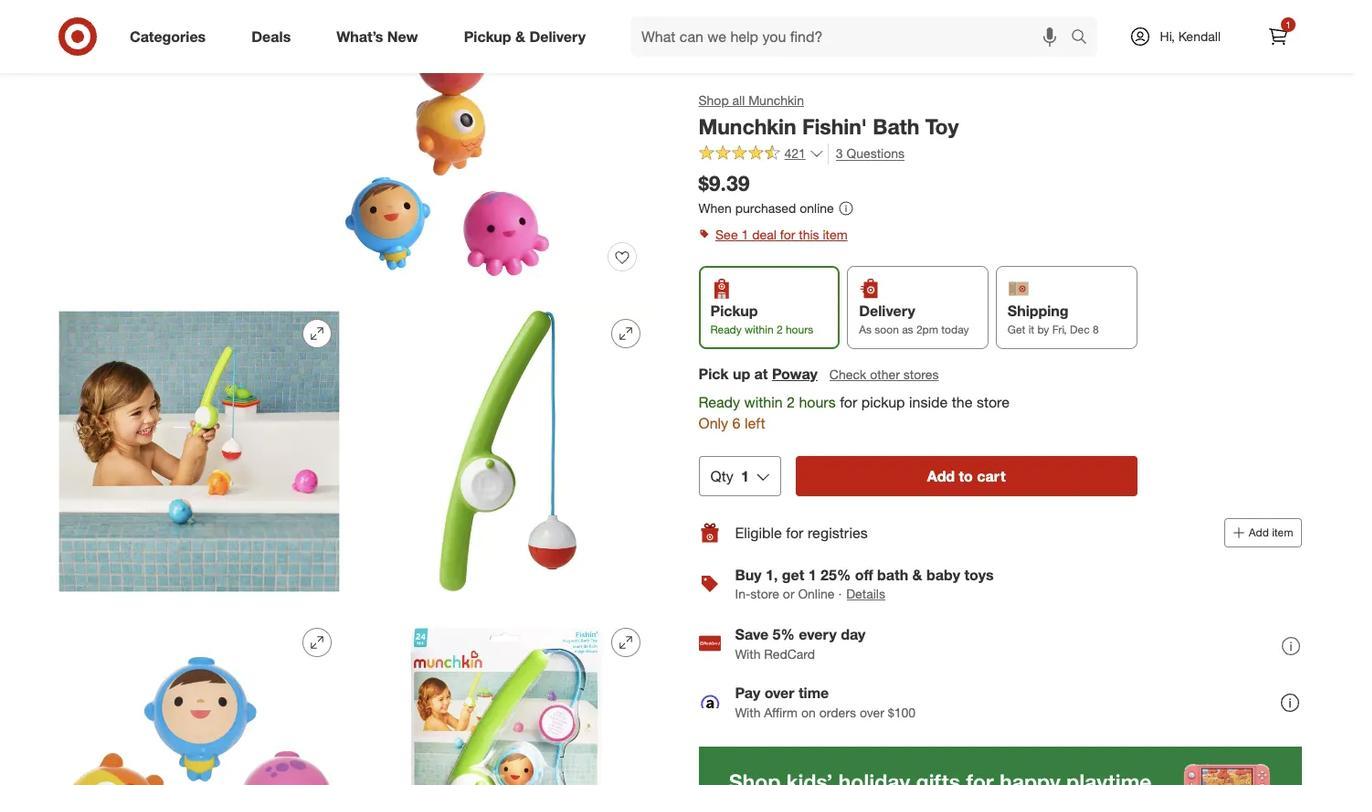 Task type: locate. For each thing, give the bounding box(es) containing it.
0 vertical spatial store
[[977, 393, 1010, 412]]

2 inside the ready within 2 hours for pickup inside the store only 6 left
[[787, 393, 796, 412]]

1 horizontal spatial delivery
[[860, 302, 916, 320]]

0 vertical spatial add
[[928, 467, 956, 485]]

& inside buy 1, get 1 25% off bath & baby toys in-store or online ∙ details
[[913, 566, 923, 584]]

1 vertical spatial 2
[[787, 393, 796, 412]]

what's new
[[337, 27, 418, 45]]

0 horizontal spatial pickup
[[464, 27, 511, 45]]

categories
[[130, 27, 206, 45]]

1 vertical spatial item
[[1273, 526, 1294, 539]]

2 up poway
[[777, 323, 783, 337]]

poway button
[[773, 364, 818, 385]]

2 with from the top
[[736, 705, 761, 720]]

store down 1, in the right of the page
[[751, 586, 780, 602]]

What can we help you find? suggestions appear below search field
[[631, 16, 1075, 57]]

1
[[1286, 19, 1291, 30], [742, 227, 749, 242], [742, 467, 750, 485], [809, 566, 817, 584]]

&
[[515, 27, 526, 45], [913, 566, 923, 584]]

with inside save 5% every day with redcard
[[736, 646, 761, 662]]

1 vertical spatial ready
[[699, 393, 741, 412]]

this
[[799, 227, 819, 242]]

within
[[745, 323, 774, 337], [745, 393, 783, 412]]

over up affirm at right bottom
[[765, 683, 795, 702]]

1 within from the top
[[745, 323, 774, 337]]

0 vertical spatial with
[[736, 646, 761, 662]]

0 horizontal spatial over
[[765, 683, 795, 702]]

add inside button
[[928, 467, 956, 485]]

0 horizontal spatial store
[[751, 586, 780, 602]]

1 horizontal spatial add
[[1250, 526, 1270, 539]]

on
[[802, 705, 816, 720]]

0 vertical spatial 2
[[777, 323, 783, 337]]

advertisement region
[[699, 747, 1302, 785]]

over
[[765, 683, 795, 702], [860, 705, 885, 720]]

0 horizontal spatial item
[[823, 227, 848, 242]]

see 1 deal for this item link
[[699, 222, 1302, 248]]

munchkin fishin&#39; bath toy, 3 of 10 image
[[361, 304, 655, 599]]

pickup & delivery
[[464, 27, 586, 45]]

item
[[823, 227, 848, 242], [1273, 526, 1294, 539]]

within up left in the bottom right of the page
[[745, 393, 783, 412]]

the
[[953, 393, 973, 412]]

ready inside pickup ready within 2 hours
[[711, 323, 742, 337]]

item inside 'link'
[[823, 227, 848, 242]]

for
[[780, 227, 795, 242], [841, 393, 858, 412], [787, 523, 804, 542]]

0 vertical spatial for
[[780, 227, 795, 242]]

hours down poway button
[[800, 393, 836, 412]]

6
[[733, 414, 741, 433]]

1 right kendall
[[1286, 19, 1291, 30]]

1 vertical spatial pickup
[[711, 302, 759, 320]]

0 horizontal spatial delivery
[[530, 27, 586, 45]]

pickup up up
[[711, 302, 759, 320]]

421 link
[[699, 143, 825, 166]]

0 vertical spatial &
[[515, 27, 526, 45]]

at
[[755, 365, 769, 383]]

pickup
[[464, 27, 511, 45], [711, 302, 759, 320]]

off
[[856, 566, 874, 584]]

up
[[733, 365, 751, 383]]

0 horizontal spatial 2
[[777, 323, 783, 337]]

1 horizontal spatial 2
[[787, 393, 796, 412]]

save 5% every day with redcard
[[736, 625, 866, 662]]

1 vertical spatial within
[[745, 393, 783, 412]]

for right the eligible
[[787, 523, 804, 542]]

hours up poway
[[786, 323, 814, 337]]

ready up pick
[[711, 323, 742, 337]]

1 up 'online'
[[809, 566, 817, 584]]

0 horizontal spatial &
[[515, 27, 526, 45]]

every
[[800, 625, 837, 643]]

0 vertical spatial hours
[[786, 323, 814, 337]]

over left $100
[[860, 705, 885, 720]]

1 vertical spatial hours
[[800, 393, 836, 412]]

within inside pickup ready within 2 hours
[[745, 323, 774, 337]]

0 vertical spatial item
[[823, 227, 848, 242]]

1 horizontal spatial pickup
[[711, 302, 759, 320]]

1 horizontal spatial item
[[1273, 526, 1294, 539]]

purchased
[[736, 201, 797, 216]]

other
[[871, 367, 901, 382]]

store right the the
[[977, 393, 1010, 412]]

it
[[1029, 323, 1035, 337]]

item inside button
[[1273, 526, 1294, 539]]

pickup & delivery link
[[448, 16, 609, 57]]

munchkin down all
[[699, 113, 797, 139]]

1 vertical spatial delivery
[[860, 302, 916, 320]]

with down the save
[[736, 646, 761, 662]]

check other stores
[[830, 367, 939, 382]]

to
[[960, 467, 974, 485]]

1 vertical spatial for
[[841, 393, 858, 412]]

kendall
[[1179, 28, 1221, 44]]

qty
[[711, 467, 734, 485]]

day
[[841, 625, 866, 643]]

1 vertical spatial &
[[913, 566, 923, 584]]

in-
[[736, 586, 751, 602]]

store inside buy 1, get 1 25% off bath & baby toys in-store or online ∙ details
[[751, 586, 780, 602]]

within up pick up at poway
[[745, 323, 774, 337]]

munchkin right all
[[749, 92, 805, 108]]

pickup ready within 2 hours
[[711, 302, 814, 337]]

1 vertical spatial over
[[860, 705, 885, 720]]

1 vertical spatial store
[[751, 586, 780, 602]]

for down 'check'
[[841, 393, 858, 412]]

1 horizontal spatial store
[[977, 393, 1010, 412]]

delivery as soon as 2pm today
[[860, 302, 970, 337]]

when purchased online
[[699, 201, 835, 216]]

ready
[[711, 323, 742, 337], [699, 393, 741, 412]]

by
[[1038, 323, 1050, 337]]

hours inside pickup ready within 2 hours
[[786, 323, 814, 337]]

add to cart
[[928, 467, 1006, 485]]

fishin'
[[803, 113, 868, 139]]

time
[[799, 683, 830, 702]]

∙
[[839, 586, 843, 602]]

deals
[[252, 27, 291, 45]]

hi,
[[1160, 28, 1175, 44]]

0 vertical spatial delivery
[[530, 27, 586, 45]]

1 horizontal spatial over
[[860, 705, 885, 720]]

1 vertical spatial with
[[736, 705, 761, 720]]

1 vertical spatial add
[[1250, 526, 1270, 539]]

1 with from the top
[[736, 646, 761, 662]]

pickup
[[862, 393, 906, 412]]

get
[[783, 566, 805, 584]]

& inside pickup & delivery link
[[515, 27, 526, 45]]

bath
[[873, 113, 920, 139]]

check other stores button
[[829, 365, 940, 385]]

pickup inside pickup ready within 2 hours
[[711, 302, 759, 320]]

0 horizontal spatial add
[[928, 467, 956, 485]]

0 vertical spatial within
[[745, 323, 774, 337]]

hours
[[786, 323, 814, 337], [800, 393, 836, 412]]

orders
[[820, 705, 857, 720]]

1,
[[766, 566, 779, 584]]

0 vertical spatial pickup
[[464, 27, 511, 45]]

with inside pay over time with affirm on orders over $100
[[736, 705, 761, 720]]

when
[[699, 201, 732, 216]]

1 right see
[[742, 227, 749, 242]]

1 horizontal spatial &
[[913, 566, 923, 584]]

3 questions link
[[828, 143, 905, 164]]

munchkin fishin&#39; bath toy, 4 of 10 image
[[52, 613, 346, 785]]

for left "this"
[[780, 227, 795, 242]]

pickup for ready
[[711, 302, 759, 320]]

pickup right new
[[464, 27, 511, 45]]

add inside button
[[1250, 526, 1270, 539]]

0 vertical spatial ready
[[711, 323, 742, 337]]

2 down poway button
[[787, 393, 796, 412]]

pay
[[736, 683, 761, 702]]

store
[[977, 393, 1010, 412], [751, 586, 780, 602]]

with down pay
[[736, 705, 761, 720]]

2 within from the top
[[745, 393, 783, 412]]

as
[[860, 323, 872, 337]]

ready up only
[[699, 393, 741, 412]]



Task type: describe. For each thing, give the bounding box(es) containing it.
details button
[[846, 584, 887, 604]]

check
[[830, 367, 867, 382]]

munchkin fishin&#39; bath toy, 5 of 10 image
[[361, 613, 655, 785]]

buy 1, get 1 25% off bath & baby toys link
[[736, 566, 994, 584]]

redcard
[[765, 646, 816, 662]]

toys
[[965, 566, 994, 584]]

buy 1, get 1 25% off bath & baby toys in-store or online ∙ details
[[736, 566, 994, 602]]

inside
[[910, 393, 949, 412]]

8
[[1094, 323, 1100, 337]]

pay over time with affirm on orders over $100
[[736, 683, 916, 720]]

munchkin fishin&#39; bath toy, 1 of 10 image
[[52, 0, 655, 290]]

see 1 deal for this item
[[716, 227, 848, 242]]

categories link
[[114, 16, 229, 57]]

1 vertical spatial munchkin
[[699, 113, 797, 139]]

qty 1
[[711, 467, 750, 485]]

get
[[1008, 323, 1026, 337]]

only
[[699, 414, 729, 433]]

search
[[1063, 29, 1106, 47]]

$100
[[889, 705, 916, 720]]

what's
[[337, 27, 383, 45]]

5%
[[773, 625, 796, 643]]

add to cart button
[[796, 456, 1138, 496]]

deals link
[[236, 16, 314, 57]]

pick up at poway
[[699, 365, 818, 383]]

shop all munchkin munchkin fishin' bath toy
[[699, 92, 960, 139]]

as
[[903, 323, 914, 337]]

left
[[745, 414, 766, 433]]

bath
[[878, 566, 909, 584]]

details
[[847, 586, 886, 602]]

0 vertical spatial munchkin
[[749, 92, 805, 108]]

1 right 'qty' on the right
[[742, 467, 750, 485]]

2 inside pickup ready within 2 hours
[[777, 323, 783, 337]]

registries
[[808, 523, 868, 542]]

3 questions
[[837, 145, 905, 161]]

online
[[799, 586, 835, 602]]

shop
[[699, 92, 730, 108]]

1 link
[[1259, 16, 1299, 57]]

hi, kendall
[[1160, 28, 1221, 44]]

stores
[[904, 367, 939, 382]]

store inside the ready within 2 hours for pickup inside the store only 6 left
[[977, 393, 1010, 412]]

cart
[[978, 467, 1006, 485]]

eligible
[[736, 523, 783, 542]]

add item
[[1250, 526, 1294, 539]]

delivery inside delivery as soon as 2pm today
[[860, 302, 916, 320]]

search button
[[1063, 16, 1106, 60]]

421
[[785, 145, 806, 161]]

what's new link
[[321, 16, 441, 57]]

fri,
[[1053, 323, 1068, 337]]

baby
[[927, 566, 961, 584]]

new
[[387, 27, 418, 45]]

online
[[800, 201, 835, 216]]

dec
[[1071, 323, 1090, 337]]

all
[[733, 92, 746, 108]]

$9.39
[[699, 170, 750, 195]]

see
[[716, 227, 738, 242]]

or
[[784, 586, 795, 602]]

eligible for registries
[[736, 523, 868, 542]]

ready within 2 hours for pickup inside the store only 6 left
[[699, 393, 1010, 433]]

add for add to cart
[[928, 467, 956, 485]]

pickup for &
[[464, 27, 511, 45]]

add item button
[[1225, 518, 1302, 548]]

0 vertical spatial over
[[765, 683, 795, 702]]

ready inside the ready within 2 hours for pickup inside the store only 6 left
[[699, 393, 741, 412]]

within inside the ready within 2 hours for pickup inside the store only 6 left
[[745, 393, 783, 412]]

hours inside the ready within 2 hours for pickup inside the store only 6 left
[[800, 393, 836, 412]]

for inside 'link'
[[780, 227, 795, 242]]

toy
[[926, 113, 960, 139]]

buy
[[736, 566, 762, 584]]

deal
[[752, 227, 777, 242]]

add for add item
[[1250, 526, 1270, 539]]

3
[[837, 145, 844, 161]]

2 vertical spatial for
[[787, 523, 804, 542]]

shipping
[[1008, 302, 1069, 320]]

affirm
[[765, 705, 798, 720]]

shipping get it by fri, dec 8
[[1008, 302, 1100, 337]]

2pm
[[917, 323, 939, 337]]

today
[[942, 323, 970, 337]]

for inside the ready within 2 hours for pickup inside the store only 6 left
[[841, 393, 858, 412]]

questions
[[847, 145, 905, 161]]

25%
[[821, 566, 852, 584]]

1 inside buy 1, get 1 25% off bath & baby toys in-store or online ∙ details
[[809, 566, 817, 584]]

munchkin fishin&#39; bath toy, 2 of 10 image
[[52, 304, 346, 599]]

save
[[736, 625, 769, 643]]

poway
[[773, 365, 818, 383]]

1 inside 'link'
[[742, 227, 749, 242]]

pick
[[699, 365, 729, 383]]



Task type: vqa. For each thing, say whether or not it's contained in the screenshot.


